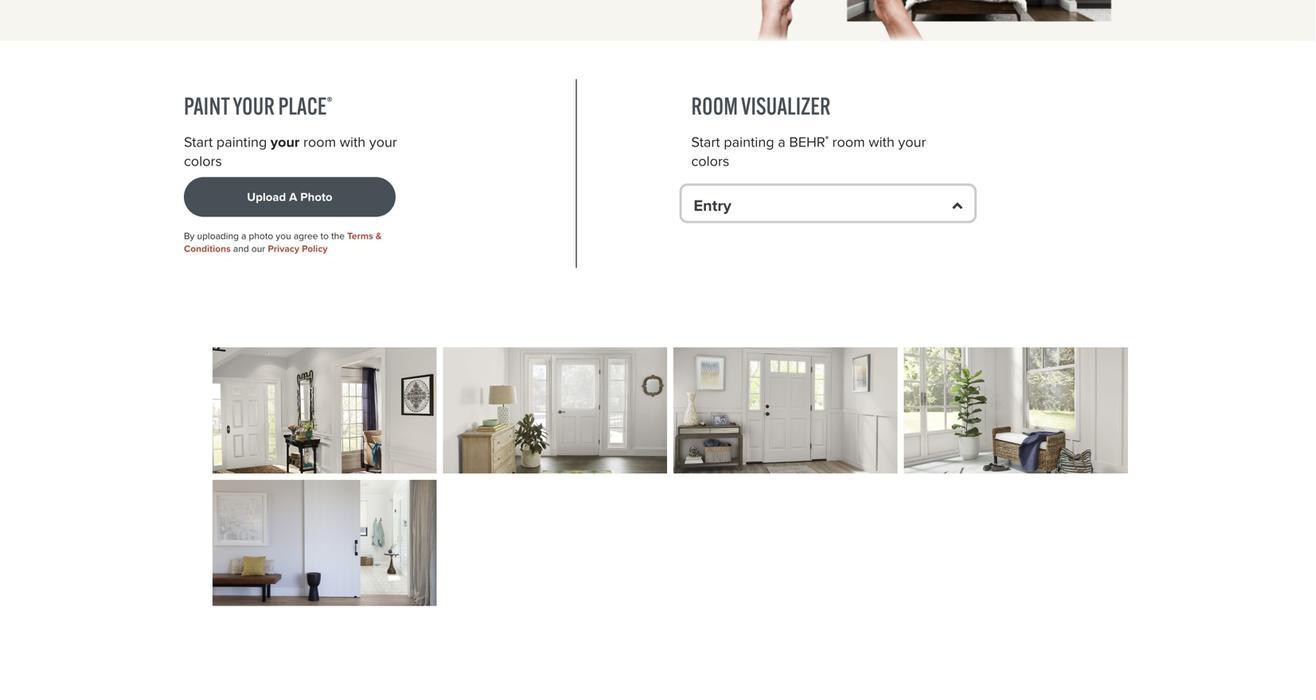 Task type: locate. For each thing, give the bounding box(es) containing it.
colors down paint
[[184, 151, 222, 172]]

painting for room visualizer
[[724, 131, 775, 153]]

painting down room visualizer on the top of the page
[[724, 131, 775, 153]]

start painting your
[[184, 131, 300, 153]]

by uploading a photo you agree to the
[[184, 229, 347, 243]]

terms & conditions
[[184, 229, 382, 256]]

0 horizontal spatial ®
[[327, 93, 333, 111]]

1 horizontal spatial a
[[289, 188, 297, 206]]

painting down "your"
[[217, 131, 267, 153]]

room right behr
[[833, 131, 865, 153]]

room for room visualizer
[[833, 131, 865, 153]]

1 your from the left
[[271, 131, 300, 153]]

0 horizontal spatial painting
[[217, 131, 267, 153]]

start
[[184, 131, 213, 153], [692, 131, 720, 153]]

1 horizontal spatial room
[[833, 131, 865, 153]]

a
[[778, 131, 786, 153], [289, 188, 297, 206], [241, 229, 246, 243]]

1 horizontal spatial painting
[[724, 131, 775, 153]]

0 horizontal spatial with
[[340, 131, 366, 153]]

start down room
[[692, 131, 720, 153]]

room
[[303, 131, 336, 153], [833, 131, 865, 153]]

room down place at the left top of the page
[[303, 131, 336, 153]]

your for room visualizer
[[899, 131, 927, 153]]

3 your from the left
[[899, 131, 927, 153]]

room with your colors for paint your place
[[184, 131, 397, 172]]

2 vertical spatial a
[[241, 229, 246, 243]]

0 horizontal spatial room
[[303, 131, 336, 153]]

with for paint your place
[[340, 131, 366, 153]]

1 horizontal spatial with
[[869, 131, 895, 153]]

a for photo
[[241, 229, 246, 243]]

room with your colors for room visualizer
[[692, 131, 927, 172]]

1 painting from the left
[[217, 131, 267, 153]]

2 start from the left
[[692, 131, 720, 153]]

colors up entry
[[692, 151, 730, 172]]

1 start from the left
[[184, 131, 213, 153]]

1 colors from the left
[[184, 151, 222, 172]]

photo
[[300, 188, 333, 206]]

upload a photo button
[[184, 177, 396, 217]]

0 horizontal spatial room with your colors
[[184, 131, 397, 172]]

1 horizontal spatial room with your colors
[[692, 131, 927, 172]]

your
[[233, 91, 275, 121]]

1 room from the left
[[303, 131, 336, 153]]

terms
[[347, 229, 373, 243]]

0 horizontal spatial your
[[271, 131, 300, 153]]

2 horizontal spatial your
[[899, 131, 927, 153]]

room for paint your place
[[303, 131, 336, 153]]

1 room with your colors from the left
[[184, 131, 397, 172]]

2 room with your colors from the left
[[692, 131, 927, 172]]

painting
[[217, 131, 267, 153], [724, 131, 775, 153]]

1 horizontal spatial your
[[369, 131, 397, 153]]

place
[[278, 91, 327, 121]]

® right "your"
[[327, 93, 333, 111]]

2 with from the left
[[869, 131, 895, 153]]

2 colors from the left
[[692, 151, 730, 172]]

visualizer logo image
[[751, 0, 1132, 41]]

® down 'visualizer'
[[826, 134, 829, 145]]

®
[[327, 93, 333, 111], [826, 134, 829, 145]]

0 horizontal spatial a
[[241, 229, 246, 243]]

colors for room visualizer
[[692, 151, 730, 172]]

1 horizontal spatial colors
[[692, 151, 730, 172]]

room with your colors up upload a photo
[[184, 131, 397, 172]]

1 vertical spatial a
[[289, 188, 297, 206]]

2 horizontal spatial a
[[778, 131, 786, 153]]

entry
[[694, 194, 732, 218]]

2 your from the left
[[369, 131, 397, 153]]

1 vertical spatial ®
[[826, 134, 829, 145]]

0 horizontal spatial start
[[184, 131, 213, 153]]

with
[[340, 131, 366, 153], [869, 131, 895, 153]]

2 room from the left
[[833, 131, 865, 153]]

start for room visualizer
[[692, 131, 720, 153]]

colors
[[184, 151, 222, 172], [692, 151, 730, 172]]

2 painting from the left
[[724, 131, 775, 153]]

1 horizontal spatial ®
[[826, 134, 829, 145]]

your
[[271, 131, 300, 153], [369, 131, 397, 153], [899, 131, 927, 153]]

0 vertical spatial ®
[[327, 93, 333, 111]]

you
[[276, 229, 291, 243]]

start down paint
[[184, 131, 213, 153]]

0 horizontal spatial colors
[[184, 151, 222, 172]]

1 horizontal spatial start
[[692, 131, 720, 153]]

1 with from the left
[[340, 131, 366, 153]]

policy
[[302, 242, 328, 256]]

room with your colors down 'visualizer'
[[692, 131, 927, 172]]

room visualizer
[[692, 91, 831, 121]]

colors for paint your place
[[184, 151, 222, 172]]

0 vertical spatial a
[[778, 131, 786, 153]]

a inside upload a photo button
[[289, 188, 297, 206]]

agree
[[294, 229, 318, 243]]

room
[[692, 91, 738, 121]]

room with your colors
[[184, 131, 397, 172], [692, 131, 927, 172]]



Task type: vqa. For each thing, say whether or not it's contained in the screenshot.
topmost Color
no



Task type: describe. For each thing, give the bounding box(es) containing it.
a for behr
[[778, 131, 786, 153]]

and
[[233, 242, 249, 256]]

start for paint your place
[[184, 131, 213, 153]]

paint
[[184, 91, 230, 121]]

and our privacy policy
[[231, 242, 328, 256]]

to
[[321, 229, 329, 243]]

terms & conditions link
[[184, 229, 382, 256]]

upload
[[247, 188, 286, 206]]

by
[[184, 229, 195, 243]]

visualizer
[[741, 91, 831, 121]]

privacy policy link
[[268, 242, 328, 256]]

your for paint your place
[[369, 131, 397, 153]]

entry button
[[680, 184, 977, 223]]

uploading
[[197, 229, 239, 243]]

our
[[252, 242, 265, 256]]

privacy
[[268, 242, 299, 256]]

start painting a behr ®
[[692, 131, 829, 153]]

&
[[376, 229, 382, 243]]

with for room visualizer
[[869, 131, 895, 153]]

conditions
[[184, 242, 231, 256]]

the
[[331, 229, 345, 243]]

photo
[[249, 229, 273, 243]]

® inside start painting a behr ®
[[826, 134, 829, 145]]

behr
[[790, 131, 826, 153]]

® inside paint your place ®
[[327, 93, 333, 111]]

painting for paint your place
[[217, 131, 267, 153]]

upload a photo
[[247, 188, 333, 206]]

paint your place ®
[[184, 91, 333, 121]]



